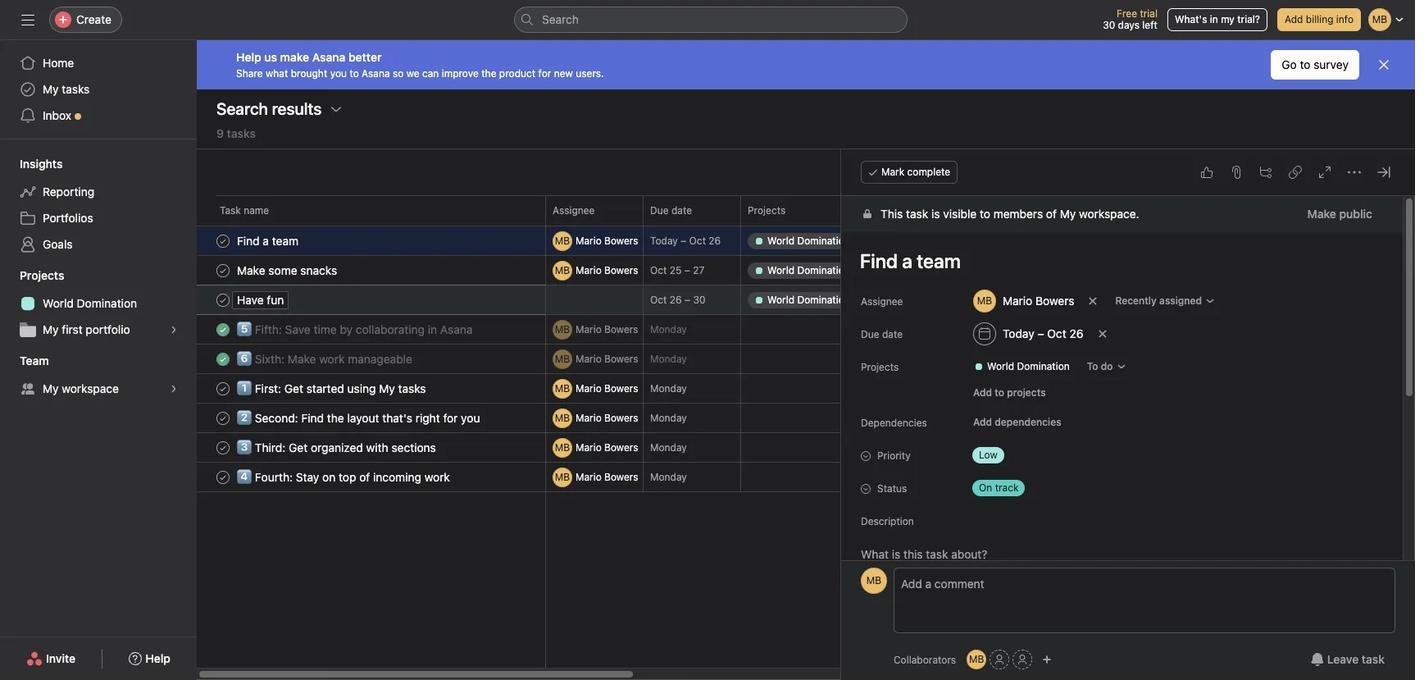 Task type: locate. For each thing, give the bounding box(es) containing it.
tasks inside global element
[[62, 82, 90, 96]]

0 horizontal spatial help
[[145, 651, 171, 665]]

more actions for this task image
[[1349, 166, 1362, 179]]

1 vertical spatial projects
[[20, 268, 64, 282]]

0 horizontal spatial tasks
[[62, 82, 90, 96]]

bowers for 4️⃣ fourth: stay on top of incoming work cell
[[605, 470, 639, 483]]

world inside main content
[[988, 360, 1015, 372]]

0 vertical spatial today – oct 26
[[651, 235, 721, 247]]

4 completed image from the top
[[213, 438, 233, 457]]

task inside button
[[1362, 652, 1386, 666]]

2️⃣ second: find the layout that's right for you cell
[[197, 403, 546, 433]]

mario for 4️⃣ fourth: stay on top of incoming work cell
[[576, 470, 602, 483]]

1 vertical spatial domination
[[1018, 360, 1070, 372]]

due date inside column header
[[651, 204, 692, 217]]

completed image inside 6️⃣ sixth: make work manageable cell
[[213, 349, 233, 369]]

on
[[979, 482, 993, 494]]

0 horizontal spatial due date
[[651, 204, 692, 217]]

completed image down task
[[213, 260, 233, 280]]

0 horizontal spatial task
[[907, 207, 929, 221]]

banner containing help us make asana better
[[197, 40, 1416, 89]]

completed image inside the have fun cell
[[213, 290, 233, 310]]

mario bowers for 4️⃣ fourth: stay on top of incoming work cell
[[576, 470, 639, 483]]

0 vertical spatial add
[[1285, 13, 1304, 25]]

0 vertical spatial world domination
[[43, 296, 137, 310]]

to right the you
[[350, 67, 359, 79]]

Completed checkbox
[[213, 231, 233, 251], [213, 260, 233, 280], [213, 290, 233, 310], [213, 408, 233, 428], [213, 438, 233, 457]]

0 horizontal spatial projects
[[20, 268, 64, 282]]

my right the of
[[1061, 207, 1077, 221]]

today down mario bowers dropdown button
[[1003, 326, 1035, 340]]

world domination link inside projects element
[[10, 290, 187, 317]]

0 horizontal spatial world
[[43, 296, 74, 310]]

users.
[[576, 67, 604, 79]]

assignee inside main content
[[861, 295, 904, 308]]

remove assignee image
[[1089, 296, 1099, 306]]

leave task button
[[1301, 645, 1396, 674]]

2 completed checkbox from the top
[[213, 349, 233, 369]]

6 monday from the top
[[651, 471, 687, 483]]

find a team dialog
[[842, 149, 1416, 680]]

to left projects
[[995, 386, 1005, 399]]

0 vertical spatial domination
[[77, 296, 137, 310]]

my left first
[[43, 322, 59, 336]]

– down mario bowers dropdown button
[[1038, 326, 1045, 340]]

mb button down description
[[861, 568, 888, 594]]

3 completed checkbox from the top
[[213, 379, 233, 398]]

3 completed image from the top
[[213, 408, 233, 428]]

description
[[861, 515, 915, 527]]

Task Name text field
[[850, 242, 1384, 280]]

bowers for find a team cell
[[605, 234, 639, 247]]

info
[[1337, 13, 1354, 25]]

1 vertical spatial help
[[145, 651, 171, 665]]

world up the 'add to projects'
[[988, 360, 1015, 372]]

3 completed image from the top
[[213, 320, 233, 339]]

0 horizontal spatial world domination
[[43, 296, 137, 310]]

completed image inside 1️⃣ first: get started using my tasks cell
[[213, 379, 233, 398]]

my inside projects element
[[43, 322, 59, 336]]

1 horizontal spatial 26
[[709, 235, 721, 247]]

1 vertical spatial task
[[1362, 652, 1386, 666]]

5 monday from the top
[[651, 441, 687, 454]]

completed checkbox for 6️⃣ sixth: make work manageable text field
[[213, 349, 233, 369]]

completed image inside 3️⃣ third: get organized with sections cell
[[213, 438, 233, 457]]

portfolios
[[43, 211, 93, 225]]

completed image inside find a team cell
[[213, 231, 233, 251]]

30 left days
[[1103, 19, 1116, 31]]

mb button right collaborators
[[967, 650, 987, 669]]

2 vertical spatial 26
[[1070, 326, 1084, 340]]

world domination link up projects
[[968, 358, 1077, 375]]

bowers for 5️⃣ fifth: save time by collaborating in asana 'cell' on the left of the page
[[605, 323, 639, 335]]

1 horizontal spatial date
[[883, 328, 903, 340]]

monday
[[651, 323, 687, 336], [651, 353, 687, 365], [651, 382, 687, 395], [651, 412, 687, 424], [651, 441, 687, 454], [651, 471, 687, 483]]

mb for 5️⃣ fifth: save time by collaborating in asana 'cell' on the left of the page
[[555, 323, 570, 335]]

Have fun text field
[[234, 292, 289, 308]]

reporting link
[[10, 179, 187, 205]]

4 completed checkbox from the top
[[213, 408, 233, 428]]

attachments: add a file to this task, find a team image
[[1231, 166, 1244, 179]]

mario bowers for 5️⃣ fifth: save time by collaborating in asana 'cell' on the left of the page
[[576, 323, 639, 335]]

banner
[[197, 40, 1416, 89]]

0 vertical spatial world domination link
[[10, 290, 187, 317]]

completed image inside 5️⃣ fifth: save time by collaborating in asana 'cell'
[[213, 320, 233, 339]]

projects down "goals"
[[20, 268, 64, 282]]

1 vertical spatial date
[[883, 328, 903, 340]]

inbox
[[43, 108, 71, 122]]

5 completed image from the top
[[213, 467, 233, 487]]

go
[[1282, 57, 1298, 71]]

today inside main content
[[1003, 326, 1035, 340]]

mb button
[[861, 568, 888, 594], [967, 650, 987, 669]]

bowers for 3️⃣ third: get organized with sections cell
[[605, 441, 639, 453]]

world domination up "my first portfolio"
[[43, 296, 137, 310]]

mb for find a team cell
[[555, 234, 570, 247]]

0 vertical spatial date
[[672, 204, 692, 217]]

2 horizontal spatial projects
[[861, 361, 899, 373]]

completed checkbox inside 5️⃣ fifth: save time by collaborating in asana 'cell'
[[213, 320, 233, 339]]

my down team
[[43, 381, 59, 395]]

mark complete
[[882, 166, 951, 178]]

26 down 25
[[670, 294, 682, 306]]

we
[[407, 67, 420, 79]]

0 vertical spatial assignee
[[553, 204, 595, 217]]

insights element
[[0, 149, 197, 261]]

my for my tasks
[[43, 82, 59, 96]]

projects up dependencies
[[861, 361, 899, 373]]

1 horizontal spatial 30
[[1103, 19, 1116, 31]]

add for add to projects
[[974, 386, 993, 399]]

my up inbox
[[43, 82, 59, 96]]

completed image
[[213, 260, 233, 280], [213, 290, 233, 310], [213, 320, 233, 339], [213, 379, 233, 398]]

0 vertical spatial task
[[907, 207, 929, 221]]

4 completed checkbox from the top
[[213, 467, 233, 487]]

1 horizontal spatial help
[[236, 50, 261, 64]]

row containing oct 26
[[197, 285, 1144, 315]]

4 monday from the top
[[651, 412, 687, 424]]

1 completed checkbox from the top
[[213, 320, 233, 339]]

completed image left have fun text field
[[213, 290, 233, 310]]

mario bowers for find a team cell
[[576, 234, 639, 247]]

1 monday from the top
[[651, 323, 687, 336]]

add for add dependencies
[[974, 416, 993, 428]]

1 vertical spatial today – oct 26
[[1003, 326, 1084, 340]]

0 vertical spatial 30
[[1103, 19, 1116, 31]]

1 horizontal spatial today – oct 26
[[1003, 326, 1084, 340]]

1 vertical spatial mb button
[[967, 650, 987, 669]]

tasks down home
[[62, 82, 90, 96]]

0 horizontal spatial 26
[[670, 294, 682, 306]]

1 horizontal spatial world
[[988, 360, 1015, 372]]

main content
[[842, 196, 1404, 680]]

help inside "dropdown button"
[[145, 651, 171, 665]]

the
[[482, 67, 497, 79]]

tasks inside button
[[227, 126, 256, 140]]

my first portfolio link
[[10, 317, 187, 343]]

help inside help us make asana better share what brought you to asana so we can improve the product for new users.
[[236, 50, 261, 64]]

mario for 1️⃣ first: get started using my tasks cell
[[576, 382, 602, 394]]

to do button
[[1080, 355, 1134, 378]]

my inside global element
[[43, 82, 59, 96]]

assignee
[[553, 204, 595, 217], [861, 295, 904, 308]]

1 horizontal spatial assignee
[[861, 295, 904, 308]]

projects right due date column header
[[748, 204, 786, 217]]

completed image right see details, my first portfolio icon
[[213, 320, 233, 339]]

due date
[[651, 204, 692, 217], [861, 328, 903, 340]]

monday for 4️⃣ fourth: stay on top of incoming work cell
[[651, 471, 687, 483]]

completed checkbox inside the have fun cell
[[213, 290, 233, 310]]

0 horizontal spatial world domination link
[[10, 290, 187, 317]]

date
[[672, 204, 692, 217], [883, 328, 903, 340]]

completed image right see details, my workspace 'icon'
[[213, 379, 233, 398]]

0 vertical spatial tasks
[[62, 82, 90, 96]]

assignee inside column header
[[553, 204, 595, 217]]

assignee column header
[[546, 195, 648, 226]]

completed checkbox inside make some snacks cell
[[213, 260, 233, 280]]

Completed checkbox
[[213, 320, 233, 339], [213, 349, 233, 369], [213, 379, 233, 398], [213, 467, 233, 487]]

help for help
[[145, 651, 171, 665]]

insights button
[[0, 156, 63, 172]]

row
[[197, 195, 1144, 226], [217, 225, 1124, 226], [197, 226, 1144, 256], [197, 255, 1144, 285], [197, 285, 1144, 315], [197, 314, 1144, 345], [197, 344, 1144, 374], [197, 373, 1144, 404], [197, 403, 1144, 433], [197, 432, 1144, 463], [197, 462, 1144, 492]]

my inside teams element
[[43, 381, 59, 395]]

world up first
[[43, 296, 74, 310]]

2 vertical spatial projects
[[861, 361, 899, 373]]

share
[[236, 67, 263, 79]]

dependencies
[[995, 416, 1062, 428]]

tasks
[[62, 82, 90, 96], [227, 126, 256, 140]]

portfolio
[[86, 322, 130, 336]]

what's in my trial? button
[[1168, 8, 1268, 31]]

5️⃣ Fifth: Save time by collaborating in Asana text field
[[234, 321, 478, 338]]

3️⃣ Third: Get organized with sections text field
[[234, 439, 441, 456]]

actions image
[[330, 103, 343, 116]]

9 tasks
[[217, 126, 256, 140]]

4️⃣ Fourth: Stay on top of incoming work text field
[[234, 469, 455, 485]]

0 vertical spatial world
[[43, 296, 74, 310]]

help for help us make asana better share what brought you to asana so we can improve the product for new users.
[[236, 50, 261, 64]]

completed image inside the "2️⃣ second: find the layout that's right for you" cell
[[213, 408, 233, 428]]

0 vertical spatial due
[[651, 204, 669, 217]]

mb
[[555, 234, 570, 247], [555, 264, 570, 276], [555, 323, 570, 335], [555, 352, 570, 365], [555, 382, 570, 394], [555, 411, 570, 424], [555, 441, 570, 453], [555, 470, 570, 483], [867, 574, 882, 587], [970, 653, 985, 665]]

projects
[[1008, 386, 1046, 399]]

to right go
[[1301, 57, 1311, 71]]

1 vertical spatial assignee
[[861, 295, 904, 308]]

30 down 27
[[694, 294, 706, 306]]

mario bowers button
[[966, 286, 1082, 316]]

world domination link
[[10, 290, 187, 317], [968, 358, 1077, 375]]

Find a team text field
[[234, 233, 304, 249]]

task inside main content
[[907, 207, 929, 221]]

world domination link up portfolio
[[10, 290, 187, 317]]

complete
[[908, 166, 951, 178]]

domination up portfolio
[[77, 296, 137, 310]]

oct 26 – 30
[[651, 294, 706, 306]]

bowers for 6️⃣ sixth: make work manageable cell
[[605, 352, 639, 365]]

mario bowers for the "2️⃣ second: find the layout that's right for you" cell
[[576, 411, 639, 424]]

mario for the "2️⃣ second: find the layout that's right for you" cell
[[576, 411, 602, 424]]

– down oct 25 – 27
[[685, 294, 691, 306]]

0 vertical spatial today
[[651, 235, 678, 247]]

tree grid containing mb
[[197, 226, 1144, 492]]

add subtask image
[[1260, 166, 1273, 179]]

5 completed checkbox from the top
[[213, 438, 233, 457]]

1 horizontal spatial due date
[[861, 328, 903, 340]]

completed checkbox inside 1️⃣ first: get started using my tasks cell
[[213, 379, 233, 398]]

2 horizontal spatial 26
[[1070, 326, 1084, 340]]

0 horizontal spatial assignee
[[553, 204, 595, 217]]

mb for 6️⃣ sixth: make work manageable cell
[[555, 352, 570, 365]]

1 completed image from the top
[[213, 260, 233, 280]]

1 horizontal spatial today
[[1003, 326, 1035, 340]]

task name
[[220, 204, 269, 217]]

1 vertical spatial world domination
[[988, 360, 1070, 372]]

find a team cell
[[197, 226, 546, 256]]

survey
[[1314, 57, 1349, 71]]

4 completed image from the top
[[213, 379, 233, 398]]

3 completed checkbox from the top
[[213, 290, 233, 310]]

go to survey
[[1282, 57, 1349, 71]]

tree grid
[[197, 226, 1144, 492]]

2 completed image from the top
[[213, 349, 233, 369]]

to
[[1088, 360, 1099, 372]]

0 horizontal spatial date
[[672, 204, 692, 217]]

today – oct 26
[[651, 235, 721, 247], [1003, 326, 1084, 340]]

2 completed checkbox from the top
[[213, 260, 233, 280]]

trial?
[[1238, 13, 1261, 25]]

home
[[43, 56, 74, 70]]

1 horizontal spatial domination
[[1018, 360, 1070, 372]]

1 horizontal spatial due
[[861, 328, 880, 340]]

completed image inside 4️⃣ fourth: stay on top of incoming work cell
[[213, 467, 233, 487]]

monday for 6️⃣ sixth: make work manageable cell
[[651, 353, 687, 365]]

search
[[542, 12, 579, 26]]

0 horizontal spatial mb button
[[861, 568, 888, 594]]

completed image for find a team text box on the left of page
[[213, 231, 233, 251]]

tasks for my tasks
[[62, 82, 90, 96]]

mario bowers inside dropdown button
[[1003, 294, 1075, 308]]

projects inside main content
[[861, 361, 899, 373]]

1 completed image from the top
[[213, 231, 233, 251]]

world domination up projects
[[988, 360, 1070, 372]]

date inside main content
[[883, 328, 903, 340]]

add left "billing"
[[1285, 13, 1304, 25]]

monday for the "2️⃣ second: find the layout that's right for you" cell
[[651, 412, 687, 424]]

completed image inside make some snacks cell
[[213, 260, 233, 280]]

first
[[62, 322, 83, 336]]

monday for 3️⃣ third: get organized with sections cell
[[651, 441, 687, 454]]

26 down due date column header
[[709, 235, 721, 247]]

1 vertical spatial due
[[861, 328, 880, 340]]

1 vertical spatial add
[[974, 386, 993, 399]]

1 vertical spatial world domination link
[[968, 358, 1077, 375]]

oct left 'clear due date' image
[[1048, 326, 1067, 340]]

2 monday from the top
[[651, 353, 687, 365]]

world domination link inside main content
[[968, 358, 1077, 375]]

close details image
[[1378, 166, 1391, 179]]

0 horizontal spatial 30
[[694, 294, 706, 306]]

0 horizontal spatial domination
[[77, 296, 137, 310]]

domination up projects
[[1018, 360, 1070, 372]]

1 horizontal spatial mb button
[[967, 650, 987, 669]]

today – oct 26 down mario bowers dropdown button
[[1003, 326, 1084, 340]]

can
[[422, 67, 439, 79]]

oct 25 – 27
[[651, 264, 705, 276]]

9 tasks button
[[217, 126, 256, 148]]

clear due date image
[[1098, 329, 1108, 339]]

2 completed image from the top
[[213, 290, 233, 310]]

1 completed checkbox from the top
[[213, 231, 233, 251]]

today up 25
[[651, 235, 678, 247]]

add to projects button
[[966, 381, 1054, 404]]

bowers for 1️⃣ first: get started using my tasks cell
[[605, 382, 639, 394]]

–
[[681, 235, 687, 247], [685, 264, 691, 276], [685, 294, 691, 306], [1038, 326, 1045, 340]]

workspace
[[62, 381, 119, 395]]

3️⃣ third: get organized with sections cell
[[197, 432, 546, 463]]

my tasks link
[[10, 76, 187, 103]]

mb for 3️⃣ third: get organized with sections cell
[[555, 441, 570, 453]]

projects element
[[0, 261, 197, 346]]

for
[[539, 67, 552, 79]]

1 vertical spatial world
[[988, 360, 1015, 372]]

task for this
[[907, 207, 929, 221]]

tasks right 9
[[227, 126, 256, 140]]

completed checkbox inside find a team cell
[[213, 231, 233, 251]]

completed checkbox for today
[[213, 231, 233, 251]]

recently assigned button
[[1109, 290, 1223, 313]]

today inside tree grid
[[651, 235, 678, 247]]

add up low
[[974, 416, 993, 428]]

create
[[76, 12, 112, 26]]

1 horizontal spatial task
[[1362, 652, 1386, 666]]

to right the visible
[[980, 207, 991, 221]]

task right leave
[[1362, 652, 1386, 666]]

today
[[651, 235, 678, 247], [1003, 326, 1035, 340]]

make
[[280, 50, 309, 64]]

0 horizontal spatial today
[[651, 235, 678, 247]]

25
[[670, 264, 682, 276]]

hide sidebar image
[[21, 13, 34, 26]]

3 monday from the top
[[651, 382, 687, 395]]

low button
[[966, 444, 1065, 467]]

task left is on the right of the page
[[907, 207, 929, 221]]

completed image
[[213, 231, 233, 251], [213, 349, 233, 369], [213, 408, 233, 428], [213, 438, 233, 457], [213, 467, 233, 487]]

oct up 27
[[690, 235, 706, 247]]

main content containing this task is visible to members of my workspace.
[[842, 196, 1404, 680]]

1 horizontal spatial world domination
[[988, 360, 1070, 372]]

1 vertical spatial 26
[[670, 294, 682, 306]]

1 vertical spatial today
[[1003, 326, 1035, 340]]

teams element
[[0, 346, 197, 405]]

1 horizontal spatial world domination link
[[968, 358, 1077, 375]]

26 left 'clear due date' image
[[1070, 326, 1084, 340]]

today – oct 26 up oct 25 – 27
[[651, 235, 721, 247]]

search list box
[[514, 7, 908, 33]]

1 vertical spatial tasks
[[227, 126, 256, 140]]

1 vertical spatial due date
[[861, 328, 903, 340]]

task name column header
[[217, 195, 550, 226]]

domination
[[77, 296, 137, 310], [1018, 360, 1070, 372]]

0 vertical spatial projects
[[748, 204, 786, 217]]

1 horizontal spatial tasks
[[227, 126, 256, 140]]

copy task link image
[[1290, 166, 1303, 179]]

add left projects
[[974, 386, 993, 399]]

0 vertical spatial due date
[[651, 204, 692, 217]]

add inside button
[[974, 416, 993, 428]]

completed checkbox inside 6️⃣ sixth: make work manageable cell
[[213, 349, 233, 369]]

bowers for make some snacks cell
[[605, 264, 639, 276]]

status
[[878, 482, 908, 495]]

0 vertical spatial help
[[236, 50, 261, 64]]

completed checkbox inside 4️⃣ fourth: stay on top of incoming work cell
[[213, 467, 233, 487]]

world inside projects element
[[43, 296, 74, 310]]

to
[[1301, 57, 1311, 71], [350, 67, 359, 79], [980, 207, 991, 221], [995, 386, 1005, 399]]

2 vertical spatial add
[[974, 416, 993, 428]]

0 horizontal spatial due
[[651, 204, 669, 217]]

help
[[236, 50, 261, 64], [145, 651, 171, 665]]



Task type: describe. For each thing, give the bounding box(es) containing it.
projects button
[[0, 267, 64, 284]]

domination inside projects element
[[77, 296, 137, 310]]

completed checkbox inside 3️⃣ third: get organized with sections cell
[[213, 438, 233, 457]]

improve
[[442, 67, 479, 79]]

add to projects
[[974, 386, 1046, 399]]

days
[[1119, 19, 1140, 31]]

low
[[979, 449, 998, 461]]

1 vertical spatial 30
[[694, 294, 706, 306]]

workspace.
[[1080, 207, 1140, 221]]

add for add billing info
[[1285, 13, 1304, 25]]

invite
[[46, 651, 76, 665]]

my workspace link
[[10, 376, 187, 402]]

mario bowers for make some snacks cell
[[576, 264, 639, 276]]

completed image for make some snacks text field
[[213, 260, 233, 280]]

oct inside main content
[[1048, 326, 1067, 340]]

team button
[[0, 353, 49, 369]]

– up oct 25 – 27
[[681, 235, 687, 247]]

leave
[[1328, 652, 1359, 666]]

invite button
[[16, 644, 86, 673]]

trial
[[1141, 7, 1158, 20]]

world domination inside main content
[[988, 360, 1070, 372]]

mario bowers for 1️⃣ first: get started using my tasks cell
[[576, 382, 639, 394]]

do
[[1102, 360, 1114, 372]]

4️⃣ fourth: stay on top of incoming work cell
[[197, 462, 546, 492]]

public
[[1340, 207, 1373, 221]]

– inside main content
[[1038, 326, 1045, 340]]

track
[[996, 482, 1019, 494]]

search results
[[217, 99, 322, 118]]

left
[[1143, 19, 1158, 31]]

2️⃣ Second: Find the layout that's right for you text field
[[234, 410, 485, 426]]

today – oct 26 inside main content
[[1003, 326, 1084, 340]]

see details, my workspace image
[[169, 384, 179, 394]]

6️⃣ sixth: make work manageable cell
[[197, 344, 546, 374]]

goals
[[43, 237, 73, 251]]

completed checkbox for oct 25
[[213, 260, 233, 280]]

this task is visible to members of my workspace.
[[881, 207, 1140, 221]]

completed image for 2️⃣ second: find the layout that's right for you text field
[[213, 408, 233, 428]]

mb for the "2️⃣ second: find the layout that's right for you" cell
[[555, 411, 570, 424]]

mario for find a team cell
[[576, 234, 602, 247]]

mb for make some snacks cell
[[555, 264, 570, 276]]

1️⃣ First: Get started using My tasks text field
[[234, 380, 431, 397]]

26 inside main content
[[1070, 326, 1084, 340]]

of
[[1047, 207, 1057, 221]]

– left 27
[[685, 264, 691, 276]]

completed image for 6️⃣ sixth: make work manageable text field
[[213, 349, 233, 369]]

team
[[20, 354, 49, 368]]

new
[[554, 67, 573, 79]]

brought
[[291, 67, 328, 79]]

in
[[1211, 13, 1219, 25]]

make some snacks cell
[[197, 255, 546, 285]]

help us make asana better share what brought you to asana so we can improve the product for new users.
[[236, 50, 604, 79]]

go to survey button
[[1272, 50, 1360, 80]]

make public button
[[1297, 199, 1384, 229]]

task
[[220, 204, 241, 217]]

to inside help us make asana better share what brought you to asana so we can improve the product for new users.
[[350, 67, 359, 79]]

priority
[[878, 450, 911, 462]]

row containing task name
[[197, 195, 1144, 226]]

this
[[881, 207, 903, 221]]

recently
[[1116, 295, 1157, 307]]

completed image for the 5️⃣ fifth: save time by collaborating in asana text box
[[213, 320, 233, 339]]

completed image for have fun text field
[[213, 290, 233, 310]]

members
[[994, 207, 1044, 221]]

task for leave
[[1362, 652, 1386, 666]]

projects inside dropdown button
[[20, 268, 64, 282]]

bowers for the "2️⃣ second: find the layout that's right for you" cell
[[605, 411, 639, 424]]

oct down oct 25 – 27
[[651, 294, 667, 306]]

add billing info
[[1285, 13, 1354, 25]]

0 vertical spatial 26
[[709, 235, 721, 247]]

free trial 30 days left
[[1103, 7, 1158, 31]]

mario for 6️⃣ sixth: make work manageable cell
[[576, 352, 602, 365]]

add dependencies
[[974, 416, 1062, 428]]

goals link
[[10, 231, 187, 258]]

make
[[1308, 207, 1337, 221]]

mark
[[882, 166, 905, 178]]

oct left 25
[[651, 264, 667, 276]]

insights
[[20, 157, 63, 171]]

assigned
[[1160, 295, 1203, 307]]

0 likes. click to like this task image
[[1201, 166, 1214, 179]]

home link
[[10, 50, 187, 76]]

5️⃣ fifth: save time by collaborating in asana cell
[[197, 314, 546, 345]]

mario for 3️⃣ third: get organized with sections cell
[[576, 441, 602, 453]]

0 vertical spatial mb button
[[861, 568, 888, 594]]

product
[[499, 67, 536, 79]]

create button
[[49, 7, 122, 33]]

completed image for 4️⃣ fourth: stay on top of incoming work text field
[[213, 467, 233, 487]]

monday for 1️⃣ first: get started using my tasks cell
[[651, 382, 687, 395]]

make public
[[1308, 207, 1373, 221]]

assignee for main content containing this task is visible to members of my workspace.
[[861, 295, 904, 308]]

1 horizontal spatial projects
[[748, 204, 786, 217]]

date inside column header
[[672, 204, 692, 217]]

completed checkbox for 1️⃣ first: get started using my tasks text box
[[213, 379, 233, 398]]

to do
[[1088, 360, 1114, 372]]

30 inside free trial 30 days left
[[1103, 19, 1116, 31]]

world domination inside projects element
[[43, 296, 137, 310]]

monday for 5️⃣ fifth: save time by collaborating in asana 'cell' on the left of the page
[[651, 323, 687, 336]]

completed image for 1️⃣ first: get started using my tasks text box
[[213, 379, 233, 398]]

main content inside find a team dialog
[[842, 196, 1404, 680]]

completed checkbox for the 5️⃣ fifth: save time by collaborating in asana text box
[[213, 320, 233, 339]]

mario for 5️⃣ fifth: save time by collaborating in asana 'cell' on the left of the page
[[576, 323, 602, 335]]

search button
[[514, 7, 908, 33]]

my
[[1222, 13, 1235, 25]]

my workspace
[[43, 381, 119, 395]]

my first portfolio
[[43, 322, 130, 336]]

due date column header
[[643, 195, 746, 226]]

completed checkbox inside the "2️⃣ second: find the layout that's right for you" cell
[[213, 408, 233, 428]]

asana
[[362, 67, 390, 79]]

due inside column header
[[651, 204, 669, 217]]

so
[[393, 67, 404, 79]]

bowers inside dropdown button
[[1036, 294, 1075, 308]]

see details, my first portfolio image
[[169, 325, 179, 335]]

portfolios link
[[10, 205, 187, 231]]

mb for 4️⃣ fourth: stay on top of incoming work cell
[[555, 470, 570, 483]]

help button
[[118, 644, 181, 673]]

due date inside find a team dialog
[[861, 328, 903, 340]]

domination inside main content
[[1018, 360, 1070, 372]]

completed checkbox for oct 26
[[213, 290, 233, 310]]

global element
[[0, 40, 197, 139]]

leave task
[[1328, 652, 1386, 666]]

0 horizontal spatial today – oct 26
[[651, 235, 721, 247]]

mario bowers for 6️⃣ sixth: make work manageable cell
[[576, 352, 639, 365]]

billing
[[1307, 13, 1334, 25]]

name
[[244, 204, 269, 217]]

dismiss image
[[1378, 58, 1391, 71]]

due inside main content
[[861, 328, 880, 340]]

completed image for 3️⃣ third: get organized with sections text field at the bottom left
[[213, 438, 233, 457]]

mario bowers for 3️⃣ third: get organized with sections cell
[[576, 441, 639, 453]]

Make some snacks text field
[[234, 262, 342, 279]]

assignee for due date column header
[[553, 204, 595, 217]]

on track button
[[966, 477, 1065, 500]]

add dependencies button
[[966, 411, 1069, 434]]

mb for 1️⃣ first: get started using my tasks cell
[[555, 382, 570, 394]]

my for my first portfolio
[[43, 322, 59, 336]]

add billing info button
[[1278, 8, 1362, 31]]

mark complete button
[[861, 161, 958, 184]]

my for my workspace
[[43, 381, 59, 395]]

inbox link
[[10, 103, 187, 129]]

collaborators
[[894, 653, 957, 666]]

on track
[[979, 482, 1019, 494]]

have fun cell
[[197, 285, 546, 315]]

full screen image
[[1319, 166, 1332, 179]]

9
[[217, 126, 224, 140]]

visible
[[944, 207, 977, 221]]

1️⃣ first: get started using my tasks cell
[[197, 373, 546, 404]]

completed checkbox for 4️⃣ fourth: stay on top of incoming work text field
[[213, 467, 233, 487]]

reporting
[[43, 185, 94, 199]]

my tasks
[[43, 82, 90, 96]]

6️⃣ Sixth: Make work manageable text field
[[234, 351, 417, 367]]

free
[[1117, 7, 1138, 20]]

mario for make some snacks cell
[[576, 264, 602, 276]]

27
[[693, 264, 705, 276]]

mario inside dropdown button
[[1003, 294, 1033, 308]]

add or remove collaborators image
[[1043, 655, 1053, 664]]

tasks for 9 tasks
[[227, 126, 256, 140]]

what
[[266, 67, 288, 79]]

my inside main content
[[1061, 207, 1077, 221]]



Task type: vqa. For each thing, say whether or not it's contained in the screenshot.
Remove image
no



